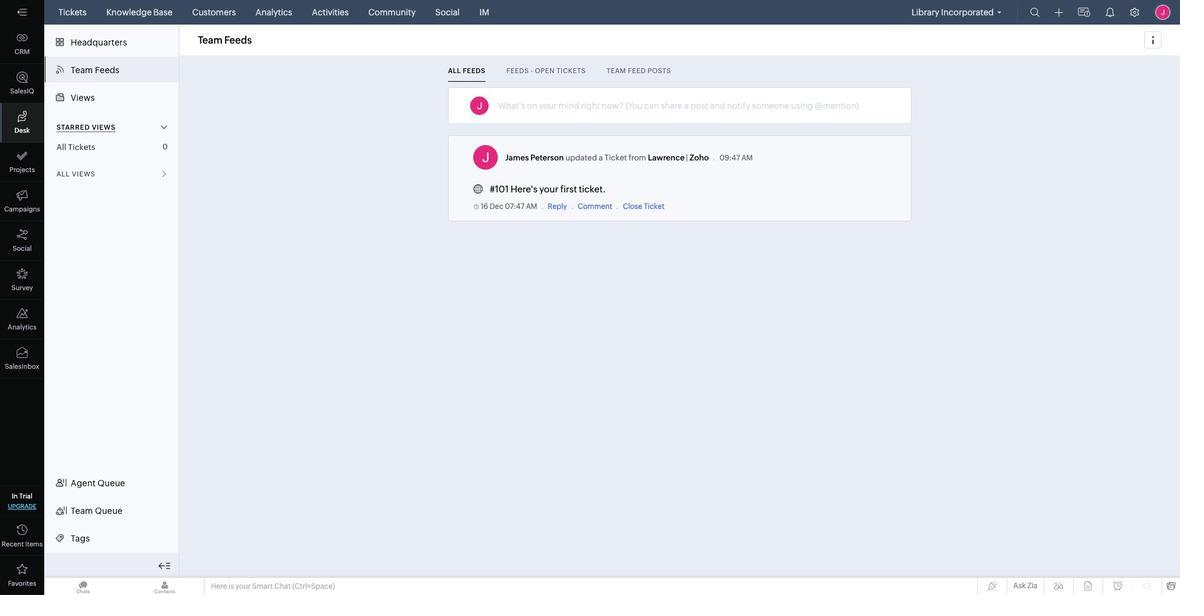 Task type: vqa. For each thing, say whether or not it's contained in the screenshot.
CALENDAR icon
no



Task type: describe. For each thing, give the bounding box(es) containing it.
salesiq
[[10, 87, 34, 95]]

customers
[[192, 7, 236, 17]]

(ctrl+space)
[[292, 582, 335, 591]]

salesiq link
[[0, 64, 44, 103]]

tickets link
[[54, 0, 92, 25]]

0 horizontal spatial social
[[13, 245, 32, 252]]

projects link
[[0, 143, 44, 182]]

ask
[[1014, 582, 1026, 590]]

search image
[[1031, 7, 1041, 17]]

smart
[[252, 582, 273, 591]]

1 horizontal spatial social link
[[431, 0, 465, 25]]

salesinbox link
[[0, 339, 44, 379]]

tickets
[[58, 7, 87, 17]]

desk link
[[0, 103, 44, 143]]

here
[[211, 582, 227, 591]]

base
[[154, 7, 173, 17]]

im
[[480, 7, 490, 17]]

chats image
[[44, 578, 122, 595]]

1 horizontal spatial analytics
[[256, 7, 292, 17]]

in trial upgrade
[[8, 493, 36, 510]]

community link
[[364, 0, 421, 25]]

notifications image
[[1106, 7, 1116, 17]]

is
[[229, 582, 234, 591]]

contacts image
[[126, 578, 204, 595]]

knowledge
[[106, 7, 152, 17]]

1 horizontal spatial analytics link
[[251, 0, 297, 25]]

favorites
[[8, 580, 36, 587]]

here is your smart chat (ctrl+space)
[[211, 582, 335, 591]]

upgrade
[[8, 503, 36, 510]]

campaigns
[[4, 205, 40, 213]]

recent items
[[2, 541, 43, 548]]

crm link
[[0, 25, 44, 64]]

ask zia
[[1014, 582, 1038, 590]]

incorporated
[[942, 7, 994, 17]]

campaigns link
[[0, 182, 44, 221]]

0 horizontal spatial social link
[[0, 221, 44, 261]]

survey link
[[0, 261, 44, 300]]



Task type: locate. For each thing, give the bounding box(es) containing it.
0 vertical spatial analytics link
[[251, 0, 297, 25]]

im link
[[475, 0, 495, 25]]

1 vertical spatial social
[[13, 245, 32, 252]]

1 vertical spatial analytics
[[8, 323, 37, 331]]

salesinbox
[[5, 363, 39, 370]]

1 vertical spatial analytics link
[[0, 300, 44, 339]]

pending activities image
[[1079, 6, 1091, 18]]

analytics left activities link
[[256, 7, 292, 17]]

community
[[369, 7, 416, 17]]

zia
[[1028, 582, 1038, 590]]

projects
[[9, 166, 35, 173]]

social link down campaigns
[[0, 221, 44, 261]]

0 vertical spatial social
[[436, 7, 460, 17]]

1 horizontal spatial social
[[436, 7, 460, 17]]

survey
[[11, 284, 33, 291]]

1 vertical spatial social link
[[0, 221, 44, 261]]

social link left im link
[[431, 0, 465, 25]]

activities link
[[307, 0, 354, 25]]

trial
[[19, 493, 32, 500]]

0 horizontal spatial analytics
[[8, 323, 37, 331]]

social link
[[431, 0, 465, 25], [0, 221, 44, 261]]

knowledge base link
[[101, 0, 177, 25]]

in
[[12, 493, 18, 500]]

library incorporated
[[912, 7, 994, 17]]

social
[[436, 7, 460, 17], [13, 245, 32, 252]]

library
[[912, 7, 940, 17]]

items
[[25, 541, 43, 548]]

analytics link down survey
[[0, 300, 44, 339]]

crm
[[15, 48, 30, 55]]

activities
[[312, 7, 349, 17]]

desk
[[14, 127, 30, 134]]

customers link
[[187, 0, 241, 25]]

configure settings image
[[1130, 7, 1140, 17]]

0 vertical spatial social link
[[431, 0, 465, 25]]

your
[[236, 582, 251, 591]]

0 horizontal spatial analytics link
[[0, 300, 44, 339]]

quick actions image
[[1055, 8, 1064, 17]]

analytics link
[[251, 0, 297, 25], [0, 300, 44, 339]]

analytics up salesinbox link
[[8, 323, 37, 331]]

social up survey link on the left of page
[[13, 245, 32, 252]]

0 vertical spatial analytics
[[256, 7, 292, 17]]

social left im link
[[436, 7, 460, 17]]

recent
[[2, 541, 24, 548]]

analytics link left activities link
[[251, 0, 297, 25]]

chat
[[275, 582, 291, 591]]

knowledge base
[[106, 7, 173, 17]]

analytics
[[256, 7, 292, 17], [8, 323, 37, 331]]



